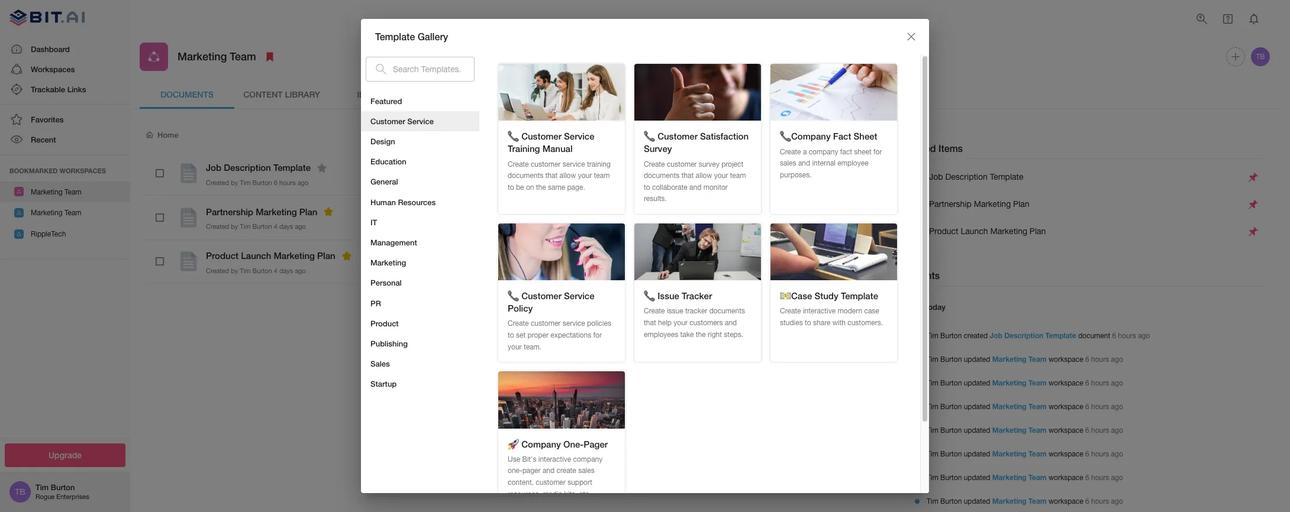 Task type: locate. For each thing, give the bounding box(es) containing it.
0 horizontal spatial team
[[594, 172, 610, 180]]

one-
[[508, 467, 522, 475]]

startup button
[[361, 374, 479, 394]]

job description template down items
[[929, 172, 1024, 182]]

1 horizontal spatial team
[[730, 172, 746, 180]]

1 vertical spatial days
[[279, 267, 293, 274]]

partnership down created by tim burton 6 hours ago
[[206, 206, 253, 217]]

featured button
[[361, 91, 479, 111]]

for inside "create customer service policies to set proper expectations for your team."
[[593, 331, 602, 340]]

0 horizontal spatial documents
[[508, 172, 543, 180]]

1 created from the top
[[206, 179, 229, 186]]

1 vertical spatial company
[[573, 456, 603, 464]]

personal button
[[361, 273, 479, 293]]

the down customers
[[696, 331, 706, 339]]

to left share on the right of the page
[[805, 319, 811, 327]]

1 horizontal spatial company
[[809, 148, 838, 156]]

allow inside the create customer survey project documents that allow your team to collaborate and monitor results.
[[696, 172, 712, 180]]

the inside create customer service training documents that allow your team to be on the same page.
[[536, 183, 546, 192]]

0 vertical spatial service
[[563, 160, 585, 168]]

1 horizontal spatial documents
[[644, 172, 680, 180]]

0 horizontal spatial interactive
[[538, 456, 571, 464]]

1 allow from the left
[[560, 172, 576, 180]]

0 horizontal spatial for
[[593, 331, 602, 340]]

2 horizontal spatial description
[[1004, 331, 1043, 340]]

📞 left issue at the right
[[644, 291, 655, 301]]

1 vertical spatial interactive
[[538, 456, 571, 464]]

documents inside create issue tracker documents that help your customers and employees take the right steps.
[[709, 307, 745, 316]]

1 horizontal spatial remove favorite image
[[340, 249, 354, 263]]

2 days from the top
[[279, 267, 293, 274]]

company up internal
[[809, 148, 838, 156]]

create inside create issue tracker documents that help your customers and employees take the right steps.
[[644, 307, 665, 316]]

2 created from the top
[[206, 223, 229, 230]]

interactive inside use bit's interactive company one-pager and create sales content, customer support resources, media kits, etc.
[[538, 456, 571, 464]]

0 horizontal spatial that
[[545, 172, 558, 180]]

support
[[568, 479, 592, 487]]

job description template
[[206, 162, 311, 173], [929, 172, 1024, 182]]

service inside create customer service training documents that allow your team to be on the same page.
[[563, 160, 585, 168]]

tb button
[[1249, 46, 1272, 68]]

marketing team for 1st marketing team button from the top of the page
[[31, 188, 81, 196]]

by for product
[[231, 267, 238, 274]]

📞company
[[780, 131, 831, 142]]

📞company fact sheet image
[[771, 64, 897, 121]]

3 tim burton updated marketing team workspace 6 hours ago from the top
[[927, 402, 1123, 411]]

team down project
[[730, 172, 746, 180]]

allow inside create customer service training documents that allow your team to be on the same page.
[[560, 172, 576, 180]]

💵case
[[780, 291, 812, 301]]

human
[[370, 197, 396, 207]]

2 vertical spatial service
[[564, 291, 594, 301]]

2 vertical spatial by
[[231, 267, 238, 274]]

team for 6th marketing team link from the bottom
[[1029, 378, 1047, 387]]

0 vertical spatial insights
[[357, 89, 396, 99]]

education button
[[361, 152, 479, 172]]

customers.
[[848, 319, 883, 327]]

customer for 📞 customer satisfaction survey
[[658, 131, 698, 142]]

kits,
[[564, 490, 577, 499]]

customer up proper
[[531, 320, 561, 328]]

documents up customers
[[709, 307, 745, 316]]

that inside the create customer survey project documents that allow your team to collaborate and monitor results.
[[682, 172, 694, 180]]

management
[[370, 238, 417, 247]]

0 vertical spatial marketing team
[[178, 50, 256, 63]]

0 vertical spatial sales
[[780, 159, 796, 168]]

expectations
[[551, 331, 591, 340]]

content library
[[243, 89, 320, 99]]

📞 up training
[[508, 131, 519, 142]]

create for 📞 issue tracker
[[644, 307, 665, 316]]

for
[[874, 148, 882, 156], [593, 331, 602, 340]]

1 vertical spatial created
[[206, 223, 229, 230]]

service inside "create customer service policies to set proper expectations for your team."
[[563, 320, 585, 328]]

0 vertical spatial created
[[206, 179, 229, 186]]

create left a
[[780, 148, 801, 156]]

1 horizontal spatial allow
[[696, 172, 712, 180]]

documents up collaborate
[[644, 172, 680, 180]]

created for job
[[206, 179, 229, 186]]

and left monitor
[[690, 183, 701, 192]]

0 vertical spatial days
[[279, 223, 293, 230]]

team.
[[524, 343, 542, 351]]

favorites
[[31, 115, 64, 124]]

1 horizontal spatial job description template
[[929, 172, 1024, 182]]

that for survey
[[682, 172, 694, 180]]

0 vertical spatial created by tim burton 4 days ago
[[206, 223, 306, 230]]

marketing team up rippletech
[[31, 209, 81, 217]]

created by tim burton 4 days ago for launch
[[206, 267, 306, 274]]

0 vertical spatial for
[[874, 148, 882, 156]]

upgrade button
[[5, 444, 125, 468]]

issue
[[658, 291, 679, 301]]

1 vertical spatial remove favorite image
[[340, 249, 354, 263]]

0 horizontal spatial product
[[206, 250, 239, 261]]

customer inside 📞 customer satisfaction survey
[[658, 131, 698, 142]]

for inside create a company fact sheet for sales and internal employee purposes.
[[874, 148, 882, 156]]

and inside the create customer survey project documents that allow your team to collaborate and monitor results.
[[690, 183, 701, 192]]

sales up support
[[578, 467, 595, 475]]

3 created from the top
[[206, 267, 229, 274]]

team for fifth marketing team link from the top
[[1029, 450, 1047, 458]]

created by tim burton 6 hours ago
[[206, 179, 308, 186]]

4 marketing team link from the top
[[992, 426, 1047, 435]]

for down "policies"
[[593, 331, 602, 340]]

home link
[[144, 130, 179, 140]]

partnership down items
[[929, 200, 972, 209]]

1 by from the top
[[231, 179, 238, 186]]

documents for training
[[508, 172, 543, 180]]

1 vertical spatial product
[[206, 250, 239, 261]]

team down training
[[594, 172, 610, 180]]

and
[[798, 159, 810, 168], [690, 183, 701, 192], [725, 319, 737, 327], [543, 467, 555, 475]]

job description template link right created
[[990, 331, 1076, 340]]

📞company fact sheet
[[780, 131, 877, 142]]

your up monitor
[[714, 172, 728, 180]]

1 vertical spatial sales
[[578, 467, 595, 475]]

1 horizontal spatial job
[[929, 172, 943, 182]]

1 days from the top
[[279, 223, 293, 230]]

7 workspace from the top
[[1049, 497, 1083, 506]]

customer inside the create customer survey project documents that allow your team to collaborate and monitor results.
[[667, 160, 697, 168]]

create up set
[[508, 320, 529, 328]]

job description template link
[[910, 170, 1245, 185], [990, 331, 1076, 340]]

0 horizontal spatial allow
[[560, 172, 576, 180]]

dashboard button
[[0, 39, 130, 59]]

customers
[[690, 319, 723, 327]]

marketing team down bookmarked workspaces
[[31, 188, 81, 196]]

issue
[[667, 307, 683, 316]]

1 vertical spatial service
[[564, 131, 594, 142]]

1 marketing team link from the top
[[992, 355, 1047, 364]]

6 for fifth marketing team link from the bottom
[[1085, 403, 1089, 411]]

customer inside 📞 customer service policy
[[521, 291, 562, 301]]

and up steps.
[[725, 319, 737, 327]]

job description template up created by tim burton 6 hours ago
[[206, 162, 311, 173]]

1 horizontal spatial that
[[644, 319, 656, 327]]

template inside 'link'
[[990, 172, 1024, 182]]

hours for fifth marketing team link from the top
[[1091, 450, 1109, 458]]

create up 'fact'
[[832, 130, 858, 140]]

hours for 4th marketing team link from the bottom of the page
[[1091, 426, 1109, 435]]

0 vertical spatial interactive
[[803, 307, 836, 316]]

1 service from the top
[[563, 160, 585, 168]]

to left the be
[[508, 183, 514, 192]]

days
[[279, 223, 293, 230], [279, 267, 293, 274]]

customer up the 'manual'
[[521, 131, 562, 142]]

recent button
[[0, 130, 130, 150]]

tab list
[[140, 80, 1272, 109]]

documents up on at the top left of page
[[508, 172, 543, 180]]

documents inside create customer service training documents that allow your team to be on the same page.
[[508, 172, 543, 180]]

team for first marketing team link from the bottom of the page
[[1029, 497, 1047, 506]]

insights link
[[329, 80, 424, 109]]

your inside create issue tracker documents that help your customers and employees take the right steps.
[[674, 319, 688, 327]]

monitor
[[703, 183, 728, 192]]

1 vertical spatial created by tim burton 4 days ago
[[206, 267, 306, 274]]

create up help
[[644, 307, 665, 316]]

6 workspace from the top
[[1049, 474, 1083, 482]]

2 service from the top
[[563, 320, 585, 328]]

service
[[563, 160, 585, 168], [563, 320, 585, 328]]

3 workspace from the top
[[1049, 403, 1083, 411]]

0 vertical spatial by
[[231, 179, 238, 186]]

1 vertical spatial marketing team
[[31, 188, 81, 196]]

enterprises
[[56, 494, 89, 501]]

job down the pinned items on the right of the page
[[929, 172, 943, 182]]

2 horizontal spatial product
[[929, 227, 958, 236]]

and down a
[[798, 159, 810, 168]]

1 vertical spatial job description template link
[[990, 331, 1076, 340]]

fact
[[840, 148, 852, 156]]

set
[[516, 331, 526, 340]]

team
[[594, 172, 610, 180], [730, 172, 746, 180]]

sheet
[[854, 148, 872, 156]]

hours inside tim burton created job description template document 6 hours ago
[[1118, 332, 1136, 340]]

0 vertical spatial service
[[407, 116, 434, 126]]

that up collaborate
[[682, 172, 694, 180]]

📞 inside 📞 customer satisfaction survey
[[644, 131, 655, 142]]

2 vertical spatial product
[[370, 319, 399, 328]]

1 horizontal spatial the
[[696, 331, 706, 339]]

service for 📞 customer service training manual
[[564, 131, 594, 142]]

4 tim burton updated marketing team workspace 6 hours ago from the top
[[927, 426, 1123, 435]]

sales
[[780, 159, 796, 168], [578, 467, 595, 475]]

create inside the create customer survey project documents that allow your team to collaborate and monitor results.
[[644, 160, 665, 168]]

0 vertical spatial remove favorite image
[[322, 205, 336, 219]]

workspace for 4th marketing team link from the bottom of the page
[[1049, 426, 1083, 435]]

create
[[832, 130, 858, 140], [780, 148, 801, 156], [508, 160, 529, 168], [644, 160, 665, 168], [644, 307, 665, 316], [780, 307, 801, 316], [508, 320, 529, 328]]

0 horizontal spatial the
[[536, 183, 546, 192]]

be
[[516, 183, 524, 192]]

create inside button
[[832, 130, 858, 140]]

interactive inside create interactive modern case studies to share with customers.
[[803, 307, 836, 316]]

0 vertical spatial 4
[[274, 223, 277, 230]]

1 team from the left
[[594, 172, 610, 180]]

customer inside 📞 customer service training manual
[[521, 131, 562, 142]]

1 horizontal spatial product launch marketing plan
[[929, 227, 1046, 236]]

0 vertical spatial tb
[[1256, 53, 1265, 61]]

the
[[536, 183, 546, 192], [696, 331, 706, 339]]

your up the 'page.'
[[578, 172, 592, 180]]

that up same
[[545, 172, 558, 180]]

1 horizontal spatial product
[[370, 319, 399, 328]]

5 tim burton updated marketing team workspace 6 hours ago from the top
[[927, 450, 1123, 458]]

1 workspace from the top
[[1049, 355, 1083, 364]]

1 vertical spatial launch
[[241, 250, 271, 261]]

4 for marketing
[[274, 223, 277, 230]]

documents inside the create customer survey project documents that allow your team to collaborate and monitor results.
[[644, 172, 680, 180]]

remove favorite image
[[322, 205, 336, 219], [340, 249, 354, 263]]

service down the 'manual'
[[563, 160, 585, 168]]

to left set
[[508, 331, 514, 340]]

marketing team for first marketing team button from the bottom
[[31, 209, 81, 217]]

💵case study template
[[780, 291, 878, 301]]

customer up media
[[536, 479, 566, 487]]

6 for fifth marketing team link from the top
[[1085, 450, 1089, 458]]

results.
[[644, 195, 667, 203]]

company down pager
[[573, 456, 603, 464]]

2 vertical spatial created
[[206, 267, 229, 274]]

service up the 'manual'
[[564, 131, 594, 142]]

for right sheet
[[874, 148, 882, 156]]

job description template link up partnership marketing plan link
[[910, 170, 1245, 185]]

allow for satisfaction
[[696, 172, 712, 180]]

created
[[206, 179, 229, 186], [206, 223, 229, 230], [206, 267, 229, 274]]

1 vertical spatial by
[[231, 223, 238, 230]]

description right created
[[1004, 331, 1043, 340]]

team inside create customer service training documents that allow your team to be on the same page.
[[594, 172, 610, 180]]

that left help
[[644, 319, 656, 327]]

1 horizontal spatial for
[[874, 148, 882, 156]]

0 horizontal spatial partnership
[[206, 206, 253, 217]]

service inside 📞 customer service policy
[[564, 291, 594, 301]]

proper
[[528, 331, 549, 340]]

customer down featured
[[370, 116, 405, 126]]

service for 📞 customer service policy
[[563, 320, 585, 328]]

sales up purposes.
[[780, 159, 796, 168]]

documents
[[508, 172, 543, 180], [644, 172, 680, 180], [709, 307, 745, 316]]

1 updated from the top
[[964, 355, 990, 364]]

description up created by tim burton 6 hours ago
[[224, 162, 271, 173]]

rippletech button
[[0, 224, 130, 245]]

5 workspace from the top
[[1049, 450, 1083, 458]]

6 tim burton updated marketing team workspace 6 hours ago from the top
[[927, 473, 1123, 482]]

0 horizontal spatial remove favorite image
[[322, 205, 336, 219]]

1 vertical spatial for
[[593, 331, 602, 340]]

the right on at the top left of page
[[536, 183, 546, 192]]

2 by from the top
[[231, 223, 238, 230]]

links
[[67, 85, 86, 94]]

0 horizontal spatial company
[[573, 456, 603, 464]]

0 horizontal spatial sales
[[578, 467, 595, 475]]

0 horizontal spatial launch
[[241, 250, 271, 261]]

customer for 📞 customer service training manual
[[521, 131, 562, 142]]

modern
[[838, 307, 862, 316]]

0 horizontal spatial job
[[206, 162, 221, 173]]

tim inside tim burton rogue enterprises
[[36, 483, 49, 492]]

1 vertical spatial 4
[[274, 267, 277, 274]]

3 marketing team link from the top
[[992, 402, 1047, 411]]

2 4 from the top
[[274, 267, 277, 274]]

tim burton rogue enterprises
[[36, 483, 89, 501]]

2 tim burton updated marketing team workspace 6 hours ago from the top
[[927, 378, 1123, 387]]

to inside create interactive modern case studies to share with customers.
[[805, 319, 811, 327]]

2 created by tim burton 4 days ago from the top
[[206, 267, 306, 274]]

interactive up share on the right of the page
[[803, 307, 836, 316]]

your down issue
[[674, 319, 688, 327]]

workspaces
[[59, 167, 106, 174]]

create inside create interactive modern case studies to share with customers.
[[780, 307, 801, 316]]

1 4 from the top
[[274, 223, 277, 230]]

to up results.
[[644, 183, 650, 192]]

and inside use bit's interactive company one-pager and create sales content, customer support resources, media kits, etc.
[[543, 467, 555, 475]]

startup
[[370, 379, 397, 389]]

job description template inside 'link'
[[929, 172, 1024, 182]]

employees
[[644, 331, 678, 339]]

6 for second marketing team link from the bottom of the page
[[1085, 474, 1089, 482]]

1 horizontal spatial partnership
[[929, 200, 972, 209]]

a
[[803, 148, 807, 156]]

service up "policies"
[[564, 291, 594, 301]]

1 horizontal spatial interactive
[[803, 307, 836, 316]]

your down set
[[508, 343, 522, 351]]

survey
[[699, 160, 720, 168]]

team for 📞 customer satisfaction survey
[[730, 172, 746, 180]]

1 tim burton updated marketing team workspace 6 hours ago from the top
[[927, 355, 1123, 364]]

📞 for 📞 customer satisfaction survey
[[644, 131, 655, 142]]

create inside create customer service training documents that allow your team to be on the same page.
[[508, 160, 529, 168]]

2 team from the left
[[730, 172, 746, 180]]

7 marketing team link from the top
[[992, 497, 1047, 506]]

create up studies
[[780, 307, 801, 316]]

design button
[[361, 131, 479, 152]]

2 horizontal spatial documents
[[709, 307, 745, 316]]

7 tim burton updated marketing team workspace 6 hours ago from the top
[[927, 497, 1123, 506]]

customer up collaborate
[[667, 160, 697, 168]]

insights up today
[[905, 270, 940, 281]]

0 vertical spatial company
[[809, 148, 838, 156]]

service for 📞 customer service training manual
[[563, 160, 585, 168]]

marketing team
[[178, 50, 256, 63], [31, 188, 81, 196], [31, 209, 81, 217]]

workspaces
[[31, 64, 75, 74]]

marketing team up documents
[[178, 50, 256, 63]]

📞 up survey
[[644, 131, 655, 142]]

service inside 📞 customer service training manual
[[564, 131, 594, 142]]

tim burton updated marketing team workspace 6 hours ago for second marketing team link from the bottom of the page
[[927, 473, 1123, 482]]

create inside "create customer service policies to set proper expectations for your team."
[[508, 320, 529, 328]]

that inside create customer service training documents that allow your team to be on the same page.
[[545, 172, 558, 180]]

6 for 1st marketing team link
[[1085, 355, 1089, 364]]

1 vertical spatial insights
[[905, 270, 940, 281]]

6 for first marketing team link from the bottom of the page
[[1085, 497, 1089, 506]]

allow down the survey
[[696, 172, 712, 180]]

interactive down 🚀 company one-pager
[[538, 456, 571, 464]]

2 marketing team link from the top
[[992, 378, 1047, 387]]

recent
[[31, 135, 56, 145]]

1 created by tim burton 4 days ago from the top
[[206, 223, 306, 230]]

1 horizontal spatial launch
[[961, 227, 988, 236]]

1 vertical spatial the
[[696, 331, 706, 339]]

customer up survey
[[658, 131, 698, 142]]

customer up policy
[[521, 291, 562, 301]]

marketing team button down bookmarked workspaces
[[0, 181, 130, 202]]

4 workspace from the top
[[1049, 426, 1083, 435]]

2 marketing team button from the top
[[0, 202, 130, 224]]

customer inside use bit's interactive company one-pager and create sales content, customer support resources, media kits, etc.
[[536, 479, 566, 487]]

customer inside "create customer service policies to set proper expectations for your team."
[[531, 320, 561, 328]]

0 vertical spatial the
[[536, 183, 546, 192]]

to inside create customer service training documents that allow your team to be on the same page.
[[508, 183, 514, 192]]

tim
[[240, 179, 251, 186], [240, 223, 251, 230], [240, 267, 251, 274], [927, 332, 938, 340], [927, 355, 938, 364], [927, 379, 938, 387], [927, 403, 938, 411], [927, 426, 938, 435], [927, 450, 938, 458], [927, 474, 938, 482], [36, 483, 49, 492], [927, 497, 938, 506]]

create for 📞company fact sheet
[[780, 148, 801, 156]]

and inside create a company fact sheet for sales and internal employee purposes.
[[798, 159, 810, 168]]

1 horizontal spatial description
[[945, 172, 988, 182]]

insights up customer service
[[357, 89, 396, 99]]

job right created
[[990, 331, 1002, 340]]

service
[[407, 116, 434, 126], [564, 131, 594, 142], [564, 291, 594, 301]]

2 horizontal spatial that
[[682, 172, 694, 180]]

service for 📞 customer service policy
[[564, 291, 594, 301]]

service up expectations
[[563, 320, 585, 328]]

2 allow from the left
[[696, 172, 712, 180]]

2 updated from the top
[[964, 379, 990, 387]]

sales
[[370, 359, 390, 369]]

1 horizontal spatial sales
[[780, 159, 796, 168]]

6 inside tim burton created job description template document 6 hours ago
[[1112, 332, 1116, 340]]

steps.
[[724, 331, 743, 339]]

create down training
[[508, 160, 529, 168]]

📞 up policy
[[508, 291, 519, 301]]

description down items
[[945, 172, 988, 182]]

service down featured button at the left of page
[[407, 116, 434, 126]]

job up created by tim burton 6 hours ago
[[206, 162, 221, 173]]

company inside create a company fact sheet for sales and internal employee purposes.
[[809, 148, 838, 156]]

create down survey
[[644, 160, 665, 168]]

burton inside tim burton created job description template document 6 hours ago
[[940, 332, 962, 340]]

1 vertical spatial tb
[[15, 488, 25, 497]]

📞 inside 📞 customer service policy
[[508, 291, 519, 301]]

📞 for 📞 customer service policy
[[508, 291, 519, 301]]

1 horizontal spatial tb
[[1256, 53, 1265, 61]]

on
[[526, 183, 534, 192]]

documents for survey
[[644, 172, 680, 180]]

product
[[929, 227, 958, 236], [206, 250, 239, 261], [370, 319, 399, 328]]

hours for first marketing team link from the bottom of the page
[[1091, 497, 1109, 506]]

partnership
[[929, 200, 972, 209], [206, 206, 253, 217]]

0 horizontal spatial insights
[[357, 89, 396, 99]]

customer down the 'manual'
[[531, 160, 561, 168]]

2 workspace from the top
[[1049, 379, 1083, 387]]

customer inside create customer service training documents that allow your team to be on the same page.
[[531, 160, 561, 168]]

0 horizontal spatial tb
[[15, 488, 25, 497]]

create inside create a company fact sheet for sales and internal employee purposes.
[[780, 148, 801, 156]]

2 vertical spatial marketing team
[[31, 209, 81, 217]]

tb inside "button"
[[1256, 53, 1265, 61]]

marketing team button
[[0, 181, 130, 202], [0, 202, 130, 224]]

hours for second marketing team link from the bottom of the page
[[1091, 474, 1109, 482]]

content
[[243, 89, 283, 99]]

3 by from the top
[[231, 267, 238, 274]]

📞 inside 📞 customer service training manual
[[508, 131, 519, 142]]

and inside create issue tracker documents that help your customers and employees take the right steps.
[[725, 319, 737, 327]]

team inside the create customer survey project documents that allow your team to collaborate and monitor results.
[[730, 172, 746, 180]]

allow up the 'page.'
[[560, 172, 576, 180]]

internal
[[812, 159, 836, 168]]

1 vertical spatial service
[[563, 320, 585, 328]]

customer inside button
[[370, 116, 405, 126]]

marketing team button up rippletech
[[0, 202, 130, 224]]

new
[[860, 130, 877, 140]]

fact
[[833, 131, 851, 142]]

remove favorite image for partnership marketing plan
[[322, 205, 336, 219]]

pinned items
[[905, 143, 963, 154]]

product launch marketing plan link
[[910, 225, 1245, 239]]

ago
[[297, 179, 308, 186], [295, 223, 306, 230], [295, 267, 306, 274], [1138, 332, 1150, 340], [1111, 355, 1123, 364], [1111, 379, 1123, 387], [1111, 403, 1123, 411], [1111, 426, 1123, 435], [1111, 450, 1123, 458], [1111, 474, 1123, 482], [1111, 497, 1123, 506]]

and right pager
[[543, 467, 555, 475]]

0 horizontal spatial partnership marketing plan
[[206, 206, 317, 217]]

1 vertical spatial product launch marketing plan
[[206, 250, 335, 261]]



Task type: vqa. For each thing, say whether or not it's contained in the screenshot.


Task type: describe. For each thing, give the bounding box(es) containing it.
create for 📞 customer service training manual
[[508, 160, 529, 168]]

content,
[[508, 479, 534, 487]]

rippletech
[[31, 230, 66, 238]]

team for 📞 customer service training manual
[[594, 172, 610, 180]]

💵case study template image
[[771, 224, 897, 281]]

tim burton updated marketing team workspace 6 hours ago for 1st marketing team link
[[927, 355, 1123, 364]]

featured
[[370, 96, 402, 106]]

create for 📞 customer service policy
[[508, 320, 529, 328]]

template gallery dialog
[[361, 19, 929, 512]]

home
[[157, 130, 179, 140]]

share
[[813, 319, 831, 327]]

sales inside create a company fact sheet for sales and internal employee purposes.
[[780, 159, 796, 168]]

design
[[370, 137, 395, 146]]

0 vertical spatial job description template link
[[910, 170, 1245, 185]]

case
[[864, 307, 879, 316]]

take
[[680, 331, 694, 339]]

policies
[[587, 320, 611, 328]]

📞 customer service training manual image
[[498, 64, 625, 121]]

create new button
[[823, 123, 887, 147]]

6 for 4th marketing team link from the bottom of the page
[[1085, 426, 1089, 435]]

create customer service training documents that allow your team to be on the same page.
[[508, 160, 611, 192]]

use
[[508, 456, 520, 464]]

workspace for 1st marketing team link
[[1049, 355, 1083, 364]]

days for plan
[[279, 223, 293, 230]]

workspace for 6th marketing team link from the bottom
[[1049, 379, 1083, 387]]

create interactive modern case studies to share with customers.
[[780, 307, 883, 327]]

📞 customer satisfaction survey
[[644, 131, 749, 154]]

allow for service
[[560, 172, 576, 180]]

days for marketing
[[279, 267, 293, 274]]

6 marketing team link from the top
[[992, 473, 1047, 482]]

sales button
[[361, 354, 479, 374]]

items
[[939, 143, 963, 154]]

tim burton updated marketing team workspace 6 hours ago for fifth marketing team link from the bottom
[[927, 402, 1123, 411]]

burton inside tim burton rogue enterprises
[[51, 483, 75, 492]]

by for job
[[231, 179, 238, 186]]

bit's
[[522, 456, 536, 464]]

library
[[285, 89, 320, 99]]

customer for 📞 customer service policy
[[521, 291, 562, 301]]

4 for launch
[[274, 267, 277, 274]]

0 horizontal spatial description
[[224, 162, 271, 173]]

pager
[[584, 439, 608, 449]]

6 for 6th marketing team link from the bottom
[[1085, 379, 1089, 387]]

7 updated from the top
[[964, 497, 990, 506]]

tim burton updated marketing team workspace 6 hours ago for first marketing team link from the bottom of the page
[[927, 497, 1123, 506]]

workspace for second marketing team link from the bottom of the page
[[1049, 474, 1083, 482]]

product inside button
[[370, 319, 399, 328]]

team for 4th marketing team link from the bottom of the page
[[1029, 426, 1047, 435]]

bookmarked
[[9, 167, 58, 174]]

create for 💵case study template
[[780, 307, 801, 316]]

pr
[[370, 299, 381, 308]]

manual
[[542, 143, 573, 154]]

partnership marketing plan link
[[910, 198, 1245, 212]]

created for partnership
[[206, 223, 229, 230]]

company inside use bit's interactive company one-pager and create sales content, customer support resources, media kits, etc.
[[573, 456, 603, 464]]

team for second marketing team link from the bottom of the page
[[1029, 473, 1047, 482]]

service inside button
[[407, 116, 434, 126]]

6 updated from the top
[[964, 474, 990, 482]]

tim inside tim burton created job description template document 6 hours ago
[[927, 332, 938, 340]]

marketing inside button
[[370, 258, 406, 268]]

5 marketing team link from the top
[[992, 450, 1047, 458]]

human resources button
[[361, 192, 479, 212]]

1 horizontal spatial insights
[[905, 270, 940, 281]]

pr button
[[361, 293, 479, 313]]

pinned
[[905, 143, 936, 154]]

purposes.
[[780, 171, 812, 179]]

3 updated from the top
[[964, 403, 990, 411]]

job inside 'link'
[[929, 172, 943, 182]]

📞 issue tracker image
[[634, 224, 761, 281]]

create a company fact sheet for sales and internal employee purposes.
[[780, 148, 882, 179]]

0 vertical spatial launch
[[961, 227, 988, 236]]

4 updated from the top
[[964, 426, 990, 435]]

today
[[924, 302, 946, 312]]

🚀
[[508, 439, 519, 449]]

1 horizontal spatial partnership marketing plan
[[929, 200, 1029, 209]]

training
[[587, 160, 611, 168]]

your inside the create customer survey project documents that allow your team to collaborate and monitor results.
[[714, 172, 728, 180]]

0 horizontal spatial job description template
[[206, 162, 311, 173]]

resources,
[[508, 490, 541, 499]]

that inside create issue tracker documents that help your customers and employees take the right steps.
[[644, 319, 656, 327]]

2 horizontal spatial job
[[990, 331, 1002, 340]]

employee
[[838, 159, 869, 168]]

publishing button
[[361, 334, 479, 354]]

hours for 6th marketing team link from the bottom
[[1091, 379, 1109, 387]]

by for partnership
[[231, 223, 238, 230]]

etc.
[[579, 490, 591, 499]]

ago inside tim burton created job description template document 6 hours ago
[[1138, 332, 1150, 340]]

create customer survey project documents that allow your team to collaborate and monitor results.
[[644, 160, 746, 203]]

use bit's interactive company one-pager and create sales content, customer support resources, media kits, etc.
[[508, 456, 603, 499]]

team for fifth marketing team link from the bottom
[[1029, 402, 1047, 411]]

remove bookmark image
[[263, 50, 277, 64]]

0 vertical spatial product launch marketing plan
[[929, 227, 1046, 236]]

sheet
[[854, 131, 877, 142]]

documents link
[[140, 80, 234, 109]]

it
[[370, 218, 377, 227]]

your inside create customer service training documents that allow your team to be on the same page.
[[578, 172, 592, 180]]

description inside 'link'
[[945, 172, 988, 182]]

📞 for 📞 customer service training manual
[[508, 131, 519, 142]]

remove favorite image for product launch marketing plan
[[340, 249, 354, 263]]

one-
[[563, 439, 584, 449]]

Search Templates... search field
[[393, 57, 475, 81]]

📞 customer satisfaction survey image
[[634, 64, 761, 121]]

📞 issue tracker
[[644, 291, 712, 301]]

created for product
[[206, 267, 229, 274]]

study
[[815, 291, 838, 301]]

hours for fifth marketing team link from the bottom
[[1091, 403, 1109, 411]]

trackable
[[31, 85, 65, 94]]

help
[[658, 319, 672, 327]]

documents
[[160, 89, 214, 99]]

5 updated from the top
[[964, 450, 990, 458]]

🚀 company one-pager image
[[498, 372, 625, 429]]

📞 customer service policy
[[508, 291, 594, 314]]

workspace for first marketing team link from the bottom of the page
[[1049, 497, 1083, 506]]

tab list containing documents
[[140, 80, 1272, 109]]

workspace for fifth marketing team link from the bottom
[[1049, 403, 1083, 411]]

insights inside tab list
[[357, 89, 396, 99]]

trackable links
[[31, 85, 86, 94]]

0 vertical spatial product
[[929, 227, 958, 236]]

📞 for 📞 issue tracker
[[644, 291, 655, 301]]

collaborate
[[652, 183, 688, 192]]

customer for survey
[[667, 160, 697, 168]]

customer service
[[370, 116, 434, 126]]

created by tim burton 4 days ago for marketing
[[206, 223, 306, 230]]

same
[[548, 183, 565, 192]]

to inside the create customer survey project documents that allow your team to collaborate and monitor results.
[[644, 183, 650, 192]]

workspaces button
[[0, 59, 130, 79]]

media
[[543, 490, 562, 499]]

🚀 company one-pager
[[508, 439, 608, 449]]

tim burton created job description template document 6 hours ago
[[927, 331, 1150, 340]]

that for training
[[545, 172, 558, 180]]

resources
[[398, 197, 436, 207]]

tim burton updated marketing team workspace 6 hours ago for 6th marketing team link from the bottom
[[927, 378, 1123, 387]]

personal
[[370, 278, 402, 288]]

to inside "create customer service policies to set proper expectations for your team."
[[508, 331, 514, 340]]

favorite image
[[315, 161, 329, 175]]

team for 1st marketing team link
[[1029, 355, 1047, 364]]

bookmarked workspaces
[[9, 167, 106, 174]]

pager
[[522, 467, 541, 475]]

rogue
[[36, 494, 55, 501]]

publishing
[[370, 339, 408, 348]]

tracker
[[685, 307, 707, 316]]

tim burton updated marketing team workspace 6 hours ago for fifth marketing team link from the top
[[927, 450, 1123, 458]]

📞 customer service policy image
[[498, 224, 625, 281]]

marketing button
[[361, 253, 479, 273]]

hours for 1st marketing team link
[[1091, 355, 1109, 364]]

content library link
[[234, 80, 329, 109]]

general
[[370, 177, 398, 187]]

product button
[[361, 313, 479, 334]]

created
[[964, 332, 988, 340]]

document
[[1078, 332, 1110, 340]]

workspace for fifth marketing team link from the top
[[1049, 450, 1083, 458]]

gallery
[[418, 31, 448, 42]]

1 marketing team button from the top
[[0, 181, 130, 202]]

management button
[[361, 233, 479, 253]]

0 horizontal spatial product launch marketing plan
[[206, 250, 335, 261]]

your inside "create customer service policies to set proper expectations for your team."
[[508, 343, 522, 351]]

create for 📞 customer satisfaction survey
[[644, 160, 665, 168]]

right
[[708, 331, 722, 339]]

create customer service policies to set proper expectations for your team.
[[508, 320, 611, 351]]

create new
[[832, 130, 877, 140]]

dashboard
[[31, 44, 70, 54]]

the inside create issue tracker documents that help your customers and employees take the right steps.
[[696, 331, 706, 339]]

customer for training
[[531, 160, 561, 168]]

sales inside use bit's interactive company one-pager and create sales content, customer support resources, media kits, etc.
[[578, 467, 595, 475]]

it button
[[361, 212, 479, 233]]

customer for policy
[[531, 320, 561, 328]]

create issue tracker documents that help your customers and employees take the right steps.
[[644, 307, 745, 339]]

trackable links button
[[0, 79, 130, 100]]

tim burton updated marketing team workspace 6 hours ago for 4th marketing team link from the bottom of the page
[[927, 426, 1123, 435]]



